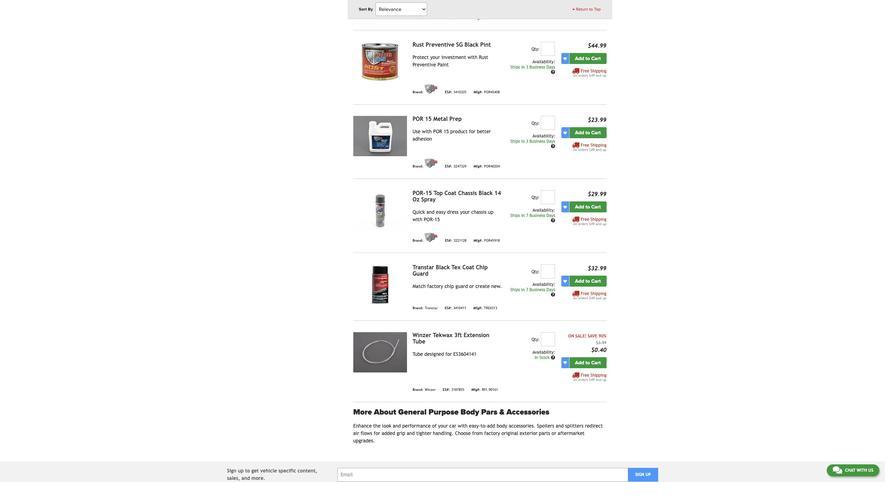 Task type: locate. For each thing, give the bounding box(es) containing it.
black left 14
[[479, 190, 493, 197]]

free shipping on orders $49 and up down the $32.99
[[574, 291, 607, 300]]

rust
[[413, 41, 424, 48], [479, 55, 489, 60]]

free shipping on orders $49 and up for $32.99
[[574, 291, 607, 300]]

4 in from the top
[[522, 288, 525, 293]]

and left easy
[[427, 209, 435, 215]]

2 free shipping on orders $49 and up from the top
[[574, 143, 607, 152]]

mfg#: left por45408
[[474, 90, 483, 94]]

mfg#: for mfg#: tre4313
[[474, 306, 483, 310]]

with right investment
[[468, 55, 478, 60]]

protect your investment with rust preventive paint
[[413, 55, 489, 68]]

0 vertical spatial add to wish list image
[[564, 57, 567, 60]]

3 add to cart from the top
[[575, 204, 601, 210]]

0 horizontal spatial top
[[434, 190, 443, 197]]

your up handling.
[[438, 423, 448, 429]]

add to cart for $32.99
[[575, 278, 601, 284]]

new.
[[492, 284, 502, 289]]

1 cart from the top
[[592, 56, 601, 62]]

sign inside sign up to get vehicle specific content, sales, and more.
[[227, 468, 237, 474]]

1 vertical spatial preventive
[[413, 62, 436, 68]]

3 ships from the top
[[511, 213, 520, 218]]

6 brand: from the top
[[413, 388, 424, 392]]

es#: left 3221128
[[445, 239, 452, 243]]

match factory chip guard or create new.
[[413, 284, 502, 289]]

mfg#: left 'por45404'
[[474, 16, 483, 20]]

cart for $29.99
[[592, 204, 601, 210]]

to for add to cart button related to $32.99
[[586, 278, 590, 284]]

4 $49 from the top
[[590, 296, 595, 300]]

your up paint
[[431, 55, 440, 60]]

3 add to cart button from the top
[[570, 202, 607, 213]]

mfg#: left 891.90161
[[472, 388, 481, 392]]

es#: 3247329
[[445, 164, 467, 168]]

and down performance
[[407, 431, 415, 436]]

top right return
[[594, 7, 601, 12]]

2 ships in 7 business days from the top
[[511, 288, 556, 293]]

2 days from the top
[[547, 139, 556, 144]]

1 add to wish list image from the top
[[564, 57, 567, 60]]

1 tube from the top
[[413, 338, 426, 345]]

por
[[413, 116, 424, 122], [434, 129, 443, 134]]

more
[[353, 408, 372, 417]]

days for $44.99
[[547, 65, 556, 70]]

add to cart button down "$29.99"
[[570, 202, 607, 213]]

business
[[530, 65, 546, 70], [530, 139, 546, 144], [530, 213, 546, 218], [530, 288, 546, 293]]

3 shipping from the top
[[591, 217, 607, 222]]

coat inside por-15 top coat chassis black 14 oz spray
[[445, 190, 457, 197]]

purpose
[[429, 408, 459, 417]]

0 vertical spatial tube
[[413, 338, 426, 345]]

1 free shipping on orders $49 and up from the top
[[574, 69, 607, 78]]

15 down easy
[[435, 217, 440, 223]]

add to cart down $0.40
[[575, 360, 601, 366]]

on for $32.99
[[574, 296, 577, 300]]

3 cart from the top
[[592, 204, 601, 210]]

2 vertical spatial question circle image
[[551, 356, 556, 360]]

days for $23.99
[[547, 139, 556, 144]]

rust inside protect your investment with rust preventive paint
[[479, 55, 489, 60]]

and down $44.99
[[596, 74, 602, 78]]

0 horizontal spatial coat
[[445, 190, 457, 197]]

mfg#: por40204
[[474, 164, 500, 168]]

4 free shipping on orders $49 and up from the top
[[574, 291, 607, 300]]

1 vertical spatial question circle image
[[551, 293, 556, 297]]

add to cart button down $44.99
[[570, 53, 607, 64]]

mfg#: left por45918
[[474, 239, 483, 243]]

with down quick on the left top of the page
[[413, 217, 423, 223]]

add to cart for $23.99
[[575, 130, 601, 136]]

1 vertical spatial your
[[460, 209, 470, 215]]

mfg#: for mfg#: por40204
[[474, 164, 483, 168]]

availability: for $29.99
[[533, 208, 556, 213]]

2 ships from the top
[[511, 139, 520, 144]]

qty:
[[532, 47, 540, 52], [532, 121, 540, 126], [532, 195, 540, 200], [532, 270, 540, 274], [532, 337, 540, 342]]

shipping for $23.99
[[591, 143, 607, 148]]

3 on from the top
[[574, 222, 577, 226]]

orders for $32.99
[[579, 296, 588, 300]]

adhesion
[[413, 136, 432, 142]]

1 question circle image from the top
[[551, 144, 556, 148]]

1 horizontal spatial factory
[[485, 431, 500, 436]]

sign for sign up
[[636, 472, 645, 477]]

$49 down $0.40
[[590, 378, 595, 382]]

in for rust preventive sg black pint
[[522, 65, 525, 70]]

4 cart from the top
[[592, 278, 601, 284]]

or right 'parts'
[[552, 431, 557, 436]]

preventive up investment
[[426, 41, 455, 48]]

on
[[569, 334, 574, 339]]

for inside use with por 15 product for better adhesion
[[469, 129, 476, 134]]

2 question circle image from the top
[[551, 218, 556, 223]]

2 on from the top
[[574, 148, 577, 152]]

coat left chassis
[[445, 190, 457, 197]]

por-15 - corporate logo image left es#: 3221128
[[425, 233, 438, 242]]

in
[[522, 65, 525, 70], [522, 139, 525, 144], [522, 213, 525, 218], [522, 288, 525, 293]]

on
[[574, 74, 577, 78], [574, 148, 577, 152], [574, 222, 577, 226], [574, 296, 577, 300], [574, 378, 577, 382]]

1 7 from the top
[[526, 213, 529, 218]]

3 days from the top
[[547, 213, 556, 218]]

ships in 3 business days
[[511, 65, 556, 70], [511, 139, 556, 144]]

por up use
[[413, 116, 424, 122]]

brand:
[[413, 16, 424, 20], [413, 90, 424, 94], [413, 164, 424, 168], [413, 239, 424, 243], [413, 306, 424, 310], [413, 388, 424, 392]]

1 business from the top
[[530, 65, 546, 70]]

spoilers
[[537, 423, 555, 429]]

2 availability: from the top
[[533, 134, 556, 139]]

2 add to cart button from the top
[[570, 127, 607, 138]]

es#: for es#: 3221119
[[445, 16, 452, 20]]

$32.99
[[588, 265, 607, 272]]

ships
[[511, 65, 520, 70], [511, 139, 520, 144], [511, 213, 520, 218], [511, 288, 520, 293]]

oz
[[413, 196, 420, 203]]

4 orders from the top
[[579, 296, 588, 300]]

4 business from the top
[[530, 288, 546, 293]]

3 add from the top
[[575, 204, 585, 210]]

to for $44.99's add to cart button
[[586, 56, 590, 62]]

1 por-15 - corporate logo image from the top
[[425, 10, 438, 19]]

orders for $29.99
[[579, 222, 588, 226]]

3 in from the top
[[522, 213, 525, 218]]

es#: left 3247329
[[445, 164, 452, 168]]

enhance
[[353, 423, 372, 429]]

1 vertical spatial tube
[[413, 351, 423, 357]]

comments image
[[833, 466, 843, 474]]

your inside protect your investment with rust preventive paint
[[431, 55, 440, 60]]

es#: left 3410411
[[445, 306, 452, 310]]

0 vertical spatial coat
[[445, 190, 457, 197]]

0 vertical spatial por
[[413, 116, 424, 122]]

add to wish list image
[[564, 131, 567, 135], [564, 361, 567, 365]]

coat inside the transtar black tex coat chip guard
[[463, 264, 475, 271]]

cart for $44.99
[[592, 56, 601, 62]]

transtar left the es#: 3410411
[[425, 306, 438, 310]]

enhance the look and performance of your car with easy-to-add body accessories. spoilers and splitters redirect air flows for added grip and tighter handling. choose from factory original exterior parts or aftermarket upgrades.
[[353, 423, 603, 444]]

sign
[[227, 468, 237, 474], [636, 472, 645, 477]]

4 brand: from the top
[[413, 239, 424, 243]]

0 vertical spatial ships in 7 business days
[[511, 213, 556, 218]]

2 qty: from the top
[[532, 121, 540, 126]]

4 shipping from the top
[[591, 291, 607, 296]]

1 vertical spatial or
[[552, 431, 557, 436]]

es#3410325 - por45408 - rust preventive sg black pint - protect your investment with rust preventive paint - por-15 - audi bmw volkswagen mercedes benz mini porsche image
[[353, 42, 407, 82]]

ships for rust preventive sg black pint
[[511, 65, 520, 70]]

top inside por-15 top coat chassis black 14 oz spray
[[434, 190, 443, 197]]

to down $23.99
[[586, 130, 590, 136]]

top for to
[[594, 7, 601, 12]]

shipping down $23.99
[[591, 143, 607, 148]]

question circle image for $44.99
[[551, 70, 556, 74]]

factory down add
[[485, 431, 500, 436]]

es#: 3187855
[[443, 388, 465, 392]]

3 for por 15 metal prep
[[526, 139, 529, 144]]

add to cart button down $0.40
[[570, 357, 607, 368]]

brand: for es#: 3221119
[[413, 16, 424, 20]]

or right guard
[[470, 284, 474, 289]]

1 brand: from the top
[[413, 16, 424, 20]]

1 horizontal spatial or
[[552, 431, 557, 436]]

es#3410411 - tre4313 - transtar black tex coat chip guard - match factory chip guard or create new. - transtar - audi bmw volkswagen mercedes benz mini porsche image
[[353, 265, 407, 305]]

to right return
[[590, 7, 593, 12]]

$49 down $44.99
[[590, 74, 595, 78]]

shipping down $44.99
[[591, 69, 607, 74]]

in stock
[[535, 355, 551, 360]]

2 3 from the top
[[526, 139, 529, 144]]

1 horizontal spatial por
[[434, 129, 443, 134]]

for right designed
[[446, 351, 452, 357]]

2 in from the top
[[522, 139, 525, 144]]

add to cart button down the $32.99
[[570, 276, 607, 287]]

tre4313
[[484, 306, 498, 310]]

4 add to cart button from the top
[[570, 276, 607, 287]]

3 orders from the top
[[579, 222, 588, 226]]

question circle image for $23.99
[[551, 144, 556, 148]]

1 vertical spatial 7
[[526, 288, 529, 293]]

1 vertical spatial coat
[[463, 264, 475, 271]]

por45918
[[484, 239, 500, 243]]

3 for rust preventive sg black pint
[[526, 65, 529, 70]]

for left better
[[469, 129, 476, 134]]

por- inside quick and easy dress your chassis up with por-15
[[424, 217, 435, 223]]

1 question circle image from the top
[[551, 70, 556, 74]]

dress
[[448, 209, 459, 215]]

free down "$29.99"
[[581, 217, 590, 222]]

or
[[470, 284, 474, 289], [552, 431, 557, 436]]

3
[[526, 65, 529, 70], [526, 139, 529, 144]]

4 on from the top
[[574, 296, 577, 300]]

free shipping on orders $49 and up down "$29.99"
[[574, 217, 607, 226]]

1 vertical spatial por-
[[424, 217, 435, 223]]

black left tex on the bottom of page
[[436, 264, 450, 271]]

es#: 3221128
[[445, 239, 467, 243]]

1 3 from the top
[[526, 65, 529, 70]]

designed
[[425, 351, 444, 357]]

availability:
[[533, 60, 556, 64], [533, 134, 556, 139], [533, 208, 556, 213], [533, 282, 556, 287], [533, 350, 556, 355]]

business for $44.99
[[530, 65, 546, 70]]

ships in 3 business days for $44.99
[[511, 65, 556, 70]]

0 vertical spatial winzer
[[413, 332, 432, 339]]

0 vertical spatial por-
[[413, 190, 426, 197]]

3 free shipping on orders $49 and up from the top
[[574, 217, 607, 226]]

3 qty: from the top
[[532, 195, 540, 200]]

qty: for $29.99
[[532, 195, 540, 200]]

to down on sale!                         save 90% $3.99 $0.40
[[586, 360, 590, 366]]

1 days from the top
[[547, 65, 556, 70]]

5 add to cart from the top
[[575, 360, 601, 366]]

0 horizontal spatial for
[[374, 431, 380, 436]]

1 vertical spatial question circle image
[[551, 218, 556, 223]]

0 horizontal spatial or
[[470, 284, 474, 289]]

days
[[547, 65, 556, 70], [547, 139, 556, 144], [547, 213, 556, 218], [547, 288, 556, 293]]

por-
[[413, 190, 426, 197], [424, 217, 435, 223]]

0 vertical spatial question circle image
[[551, 70, 556, 74]]

5 orders from the top
[[579, 378, 588, 382]]

por-15 - corporate logo image left es#: 3247329
[[425, 159, 438, 168]]

1 shipping from the top
[[591, 69, 607, 74]]

$49 down "$29.99"
[[590, 222, 595, 226]]

0 vertical spatial for
[[469, 129, 476, 134]]

transtar up match
[[413, 264, 434, 271]]

por 15 metal prep link
[[413, 116, 462, 122]]

add to wish list image for add to cart button associated with $23.99
[[564, 131, 567, 135]]

added
[[382, 431, 395, 436]]

2 vertical spatial add to wish list image
[[564, 280, 567, 283]]

1 vertical spatial black
[[479, 190, 493, 197]]

top up easy
[[434, 190, 443, 197]]

add for $23.99
[[575, 130, 585, 136]]

1 vertical spatial rust
[[479, 55, 489, 60]]

1 horizontal spatial coat
[[463, 264, 475, 271]]

es#: for es#: 3410325
[[445, 90, 452, 94]]

qty: for $44.99
[[532, 47, 540, 52]]

rust up protect
[[413, 41, 424, 48]]

shipping for $44.99
[[591, 69, 607, 74]]

3 brand: from the top
[[413, 164, 424, 168]]

add to wish list image for $29.99
[[564, 205, 567, 209]]

1 horizontal spatial sign
[[636, 472, 645, 477]]

2 question circle image from the top
[[551, 293, 556, 297]]

on for $29.99
[[574, 222, 577, 226]]

general
[[399, 408, 427, 417]]

free down $23.99
[[581, 143, 590, 148]]

to left get
[[245, 468, 250, 474]]

3247329
[[454, 164, 467, 168]]

of
[[432, 423, 437, 429]]

2 por-15 - corporate logo image from the top
[[425, 85, 438, 93]]

2 cart from the top
[[592, 130, 601, 136]]

5 add from the top
[[575, 360, 585, 366]]

add to cart down "$29.99"
[[575, 204, 601, 210]]

black
[[465, 41, 479, 48], [479, 190, 493, 197], [436, 264, 450, 271]]

0 vertical spatial factory
[[428, 284, 443, 289]]

tube inside winzer tekwax 3ft extension tube
[[413, 338, 426, 345]]

2 add to cart from the top
[[575, 130, 601, 136]]

save
[[588, 334, 598, 339]]

winzer left tekwax
[[413, 332, 432, 339]]

1 ships from the top
[[511, 65, 520, 70]]

1 vertical spatial add to wish list image
[[564, 205, 567, 209]]

1 vertical spatial ships in 3 business days
[[511, 139, 556, 144]]

cart for $23.99
[[592, 130, 601, 136]]

mfg#: for mfg#: por45918
[[474, 239, 483, 243]]

3187855
[[452, 388, 465, 392]]

5 on from the top
[[574, 378, 577, 382]]

4 days from the top
[[547, 288, 556, 293]]

1 add to cart from the top
[[575, 56, 601, 62]]

us
[[869, 468, 874, 473]]

0 vertical spatial question circle image
[[551, 144, 556, 148]]

2 shipping from the top
[[591, 143, 607, 148]]

1 vertical spatial por
[[434, 129, 443, 134]]

coat right tex on the bottom of page
[[463, 264, 475, 271]]

1 on from the top
[[574, 74, 577, 78]]

por40204
[[484, 164, 500, 168]]

product
[[451, 129, 468, 134]]

mfg#: for mfg#: por45404
[[474, 16, 483, 20]]

on for $23.99
[[574, 148, 577, 152]]

add to cart
[[575, 56, 601, 62], [575, 130, 601, 136], [575, 204, 601, 210], [575, 278, 601, 284], [575, 360, 601, 366]]

body
[[497, 423, 508, 429]]

for down the at left bottom
[[374, 431, 380, 436]]

specific
[[279, 468, 296, 474]]

5 availability: from the top
[[533, 350, 556, 355]]

5 cart from the top
[[592, 360, 601, 366]]

1 vertical spatial top
[[434, 190, 443, 197]]

3 $49 from the top
[[590, 222, 595, 226]]

tube left designed
[[413, 351, 423, 357]]

$49 down the $32.99
[[590, 296, 595, 300]]

2 vertical spatial black
[[436, 264, 450, 271]]

2 add to wish list image from the top
[[564, 361, 567, 365]]

redirect
[[585, 423, 603, 429]]

add to cart button for $29.99
[[570, 202, 607, 213]]

1 add to wish list image from the top
[[564, 131, 567, 135]]

15
[[425, 116, 432, 122], [444, 129, 449, 134], [426, 190, 432, 197], [435, 217, 440, 223]]

1 availability: from the top
[[533, 60, 556, 64]]

coat for top
[[445, 190, 457, 197]]

0 horizontal spatial factory
[[428, 284, 443, 289]]

add for $32.99
[[575, 278, 585, 284]]

handling.
[[433, 431, 454, 436]]

por- up quick on the left top of the page
[[413, 190, 426, 197]]

cart down $44.99
[[592, 56, 601, 62]]

with left us
[[857, 468, 868, 473]]

0 vertical spatial preventive
[[426, 41, 455, 48]]

qty: for $23.99
[[532, 121, 540, 126]]

free for $29.99
[[581, 217, 590, 222]]

$49
[[590, 74, 595, 78], [590, 148, 595, 152], [590, 222, 595, 226], [590, 296, 595, 300], [590, 378, 595, 382]]

your right dress
[[460, 209, 470, 215]]

and right sales,
[[242, 476, 250, 481]]

4 ships from the top
[[511, 288, 520, 293]]

by
[[368, 7, 373, 12]]

preventive inside protect your investment with rust preventive paint
[[413, 62, 436, 68]]

0 vertical spatial add to wish list image
[[564, 131, 567, 135]]

2 business from the top
[[530, 139, 546, 144]]

None number field
[[541, 42, 556, 56], [541, 116, 556, 130], [541, 190, 556, 204], [541, 265, 556, 279], [541, 332, 556, 346], [541, 42, 556, 56], [541, 116, 556, 130], [541, 190, 556, 204], [541, 265, 556, 279], [541, 332, 556, 346]]

or inside enhance the look and performance of your car with easy-to-add body accessories. spoilers and splitters redirect air flows for added grip and tighter handling. choose from factory original exterior parts or aftermarket upgrades.
[[552, 431, 557, 436]]

add for $29.99
[[575, 204, 585, 210]]

es#3221128 - por45918 - por-15 top coat chassis black 14 oz spray - quick and easy dress your chassis up with por-15 - por-15 - audi bmw volkswagen mini porsche image
[[353, 190, 407, 231]]

brand: winzer
[[413, 388, 436, 392]]

4 availability: from the top
[[533, 282, 556, 287]]

por-15 - corporate logo image left 'es#: 3410325'
[[425, 85, 438, 93]]

mfg#: left tre4313
[[474, 306, 483, 310]]

0 horizontal spatial sign
[[227, 468, 237, 474]]

mfg#: for mfg#: 891.90161
[[472, 388, 481, 392]]

1 vertical spatial 3
[[526, 139, 529, 144]]

es#: for es#: 3187855
[[443, 388, 450, 392]]

2 vertical spatial for
[[374, 431, 380, 436]]

15 right oz in the left top of the page
[[426, 190, 432, 197]]

1 vertical spatial transtar
[[425, 306, 438, 310]]

cart down $0.40
[[592, 360, 601, 366]]

winzer tekwax 3ft extension tube
[[413, 332, 490, 345]]

1 add from the top
[[575, 56, 585, 62]]

to down "$29.99"
[[586, 204, 590, 210]]

2 ships in 3 business days from the top
[[511, 139, 556, 144]]

question circle image for $29.99
[[551, 218, 556, 223]]

2 $49 from the top
[[590, 148, 595, 152]]

1 vertical spatial add to wish list image
[[564, 361, 567, 365]]

up inside sign up button
[[646, 472, 651, 477]]

2 vertical spatial your
[[438, 423, 448, 429]]

3221119
[[454, 16, 467, 20]]

2 orders from the top
[[579, 148, 588, 152]]

por- down quick on the left top of the page
[[424, 217, 435, 223]]

4 free from the top
[[581, 291, 590, 296]]

1 ships in 7 business days from the top
[[511, 213, 556, 218]]

4 add from the top
[[575, 278, 585, 284]]

tube up designed
[[413, 338, 426, 345]]

add to wish list image for $44.99
[[564, 57, 567, 60]]

es#: left 3187855
[[443, 388, 450, 392]]

extension
[[464, 332, 490, 339]]

0 vertical spatial 7
[[526, 213, 529, 218]]

por down 'por 15 metal prep'
[[434, 129, 443, 134]]

sign inside sign up button
[[636, 472, 645, 477]]

question circle image for $32.99
[[551, 293, 556, 297]]

Email email field
[[338, 468, 629, 482]]

add to wish list image for 5th add to cart button from the top
[[564, 361, 567, 365]]

2 add from the top
[[575, 130, 585, 136]]

1 free from the top
[[581, 69, 590, 74]]

paint
[[438, 62, 449, 68]]

add to cart down $23.99
[[575, 130, 601, 136]]

7 for por-15 top coat chassis black 14 oz spray
[[526, 213, 529, 218]]

with up choose
[[458, 423, 468, 429]]

shipping down "$29.99"
[[591, 217, 607, 222]]

1 vertical spatial ships in 7 business days
[[511, 288, 556, 293]]

1 horizontal spatial for
[[446, 351, 452, 357]]

1 horizontal spatial rust
[[479, 55, 489, 60]]

black right sg
[[465, 41, 479, 48]]

rust preventive sg black pint link
[[413, 41, 491, 48]]

3 add to wish list image from the top
[[564, 280, 567, 283]]

transtar inside the transtar black tex coat chip guard
[[413, 264, 434, 271]]

with
[[468, 55, 478, 60], [422, 129, 432, 134], [413, 217, 423, 223], [458, 423, 468, 429], [857, 468, 868, 473]]

1 horizontal spatial top
[[594, 7, 601, 12]]

2 horizontal spatial for
[[469, 129, 476, 134]]

3 availability: from the top
[[533, 208, 556, 213]]

preventive down protect
[[413, 62, 436, 68]]

4 add to cart from the top
[[575, 278, 601, 284]]

2 free from the top
[[581, 143, 590, 148]]

to down the $32.99
[[586, 278, 590, 284]]

4 por-15 - corporate logo image from the top
[[425, 233, 438, 242]]

free shipping on orders $49 and up down $0.40
[[574, 373, 607, 382]]

question circle image
[[551, 144, 556, 148], [551, 218, 556, 223], [551, 356, 556, 360]]

rust down pint
[[479, 55, 489, 60]]

es#: left 3221119
[[445, 16, 452, 20]]

shipping down the $32.99
[[591, 291, 607, 296]]

2 brand: from the top
[[413, 90, 424, 94]]

free shipping on orders $49 and up down $23.99
[[574, 143, 607, 152]]

free shipping on orders $49 and up
[[574, 69, 607, 78], [574, 143, 607, 152], [574, 217, 607, 226], [574, 291, 607, 300], [574, 373, 607, 382]]

and
[[596, 74, 602, 78], [596, 148, 602, 152], [427, 209, 435, 215], [596, 222, 602, 226], [596, 296, 602, 300], [596, 378, 602, 382], [393, 423, 401, 429], [556, 423, 564, 429], [407, 431, 415, 436], [242, 476, 250, 481]]

add to cart down $44.99
[[575, 56, 601, 62]]

sg
[[456, 41, 463, 48]]

0 vertical spatial rust
[[413, 41, 424, 48]]

es#: 3410411
[[445, 306, 467, 310]]

add to cart button down $23.99
[[570, 127, 607, 138]]

0 vertical spatial ships in 3 business days
[[511, 65, 556, 70]]

free shipping on orders $49 and up down $44.99
[[574, 69, 607, 78]]

por-15 - corporate logo image
[[425, 10, 438, 19], [425, 85, 438, 93], [425, 159, 438, 168], [425, 233, 438, 242]]

up inside sign up to get vehicle specific content, sales, and more.
[[238, 468, 244, 474]]

0 vertical spatial 3
[[526, 65, 529, 70]]

question circle image
[[551, 70, 556, 74], [551, 293, 556, 297]]

and down "$29.99"
[[596, 222, 602, 226]]

1 in from the top
[[522, 65, 525, 70]]

cart down the $32.99
[[592, 278, 601, 284]]

sign for sign up to get vehicle specific content, sales, and more.
[[227, 468, 237, 474]]

winzer left es#: 3187855
[[425, 388, 436, 392]]

sign up to get vehicle specific content, sales, and more.
[[227, 468, 318, 481]]

winzer
[[413, 332, 432, 339], [425, 388, 436, 392]]

to inside sign up to get vehicle specific content, sales, and more.
[[245, 468, 250, 474]]

5 qty: from the top
[[532, 337, 540, 342]]

0 vertical spatial transtar
[[413, 264, 434, 271]]

1 vertical spatial factory
[[485, 431, 500, 436]]

sale!
[[576, 334, 587, 339]]

easy
[[436, 209, 446, 215]]

0 vertical spatial your
[[431, 55, 440, 60]]

factory left the 'chip'
[[428, 284, 443, 289]]

1 qty: from the top
[[532, 47, 540, 52]]

free down the $32.99
[[581, 291, 590, 296]]

shipping down $0.40
[[591, 373, 607, 378]]

15 left product
[[444, 129, 449, 134]]

por inside use with por 15 product for better adhesion
[[434, 129, 443, 134]]

cart down "$29.99"
[[592, 204, 601, 210]]

4 qty: from the top
[[532, 270, 540, 274]]

2 add to wish list image from the top
[[564, 205, 567, 209]]

top for 15
[[434, 190, 443, 197]]

to down $44.99
[[586, 56, 590, 62]]

3 por-15 - corporate logo image from the top
[[425, 159, 438, 168]]

free down on sale!                         save 90% $3.99 $0.40
[[581, 373, 590, 378]]

0 vertical spatial top
[[594, 7, 601, 12]]

1 orders from the top
[[579, 74, 588, 78]]

with inside use with por 15 product for better adhesion
[[422, 129, 432, 134]]

2 7 from the top
[[526, 288, 529, 293]]

add to wish list image
[[564, 57, 567, 60], [564, 205, 567, 209], [564, 280, 567, 283]]

3 free from the top
[[581, 217, 590, 222]]



Task type: vqa. For each thing, say whether or not it's contained in the screenshot.


Task type: describe. For each thing, give the bounding box(es) containing it.
from
[[473, 431, 483, 436]]

chassis
[[472, 209, 487, 215]]

5 free from the top
[[581, 373, 590, 378]]

with inside enhance the look and performance of your car with easy-to-add body accessories. spoilers and splitters redirect air flows for added grip and tighter handling. choose from factory original exterior parts or aftermarket upgrades.
[[458, 423, 468, 429]]

mfg#: 891.90161
[[472, 388, 498, 392]]

ships in 7 business days for por-15 top coat chassis black 14 oz spray
[[511, 213, 556, 218]]

brand: for es#: 3410325
[[413, 90, 424, 94]]

5 brand: from the top
[[413, 306, 424, 310]]

match
[[413, 284, 426, 289]]

add to wish list image for $32.99
[[564, 280, 567, 283]]

free shipping on orders $49 and up for $44.99
[[574, 69, 607, 78]]

chat
[[846, 468, 856, 473]]

3410411
[[454, 306, 467, 310]]

the
[[373, 423, 381, 429]]

black inside por-15 top coat chassis black 14 oz spray
[[479, 190, 493, 197]]

tex
[[452, 264, 461, 271]]

pint
[[481, 41, 491, 48]]

to for 5th add to cart button from the top
[[586, 360, 590, 366]]

add to cart for $29.99
[[575, 204, 601, 210]]

and inside quick and easy dress your chassis up with por-15
[[427, 209, 435, 215]]

$49 for $44.99
[[590, 74, 595, 78]]

por-15 top coat chassis black 14 oz spray link
[[413, 190, 501, 203]]

business for $32.99
[[530, 288, 546, 293]]

ships for transtar black tex coat chip guard
[[511, 288, 520, 293]]

transtar black tex coat chip guard link
[[413, 264, 488, 277]]

mfg#: por45408
[[474, 90, 500, 94]]

15 inside quick and easy dress your chassis up with por-15
[[435, 217, 440, 223]]

with inside protect your investment with rust preventive paint
[[468, 55, 478, 60]]

your inside quick and easy dress your chassis up with por-15
[[460, 209, 470, 215]]

parts
[[539, 431, 551, 436]]

get
[[252, 468, 259, 474]]

es3604141
[[454, 351, 477, 357]]

ships in 3 business days for $23.99
[[511, 139, 556, 144]]

por-15 - corporate logo image for rust
[[425, 85, 438, 93]]

3ft
[[455, 332, 462, 339]]

ships for por 15 metal prep
[[511, 139, 520, 144]]

5 free shipping on orders $49 and up from the top
[[574, 373, 607, 382]]

exterior
[[520, 431, 538, 436]]

ships for por-15 top coat chassis black 14 oz spray
[[511, 213, 520, 218]]

use with por 15 product for better adhesion
[[413, 129, 491, 142]]

better
[[477, 129, 491, 134]]

$44.99
[[588, 43, 607, 49]]

7 for transtar black tex coat chip guard
[[526, 288, 529, 293]]

$49 for $23.99
[[590, 148, 595, 152]]

winzer inside winzer tekwax 3ft extension tube
[[413, 332, 432, 339]]

body
[[461, 408, 480, 417]]

guard
[[413, 271, 429, 277]]

add to cart button for $44.99
[[570, 53, 607, 64]]

orders for $23.99
[[579, 148, 588, 152]]

and up grip
[[393, 423, 401, 429]]

choose
[[455, 431, 471, 436]]

add to cart button for $32.99
[[570, 276, 607, 287]]

air
[[353, 431, 359, 436]]

15 inside use with por 15 product for better adhesion
[[444, 129, 449, 134]]

transtar black tex coat chip guard
[[413, 264, 488, 277]]

&
[[500, 408, 505, 417]]

5 shipping from the top
[[591, 373, 607, 378]]

0 horizontal spatial rust
[[413, 41, 424, 48]]

es#: 3410325
[[445, 90, 467, 94]]

prep
[[450, 116, 462, 122]]

es#3187855 - 891.90161 - winzer tekwax 3ft extension tube - tube designed for es3604141 - winzer - audi bmw volkswagen mercedes benz mini porsche image
[[353, 332, 407, 373]]

mfg#: for mfg#: por45408
[[474, 90, 483, 94]]

brand: for es#: 3221128
[[413, 239, 424, 243]]

pars
[[482, 408, 498, 417]]

es#: 3221119
[[445, 16, 467, 20]]

in for transtar black tex coat chip guard
[[522, 288, 525, 293]]

$23.99
[[588, 117, 607, 124]]

$49 for $29.99
[[590, 222, 595, 226]]

use
[[413, 129, 421, 134]]

brand: transtar
[[413, 306, 438, 310]]

your inside enhance the look and performance of your car with easy-to-add body accessories. spoilers and splitters redirect air flows for added grip and tighter handling. choose from factory original exterior parts or aftermarket upgrades.
[[438, 423, 448, 429]]

90%
[[599, 334, 607, 339]]

business for $23.99
[[530, 139, 546, 144]]

shipping for $32.99
[[591, 291, 607, 296]]

create
[[476, 284, 490, 289]]

more.
[[252, 476, 265, 481]]

5 add to cart button from the top
[[570, 357, 607, 368]]

aftermarket
[[558, 431, 585, 436]]

stock
[[540, 355, 550, 360]]

mfg#: por45404
[[474, 16, 500, 20]]

chat with us link
[[827, 465, 880, 477]]

on for $44.99
[[574, 74, 577, 78]]

coat for tex
[[463, 264, 475, 271]]

add to cart button for $23.99
[[570, 127, 607, 138]]

quick and easy dress your chassis up with por-15
[[413, 209, 494, 223]]

original
[[502, 431, 519, 436]]

availability: for $23.99
[[533, 134, 556, 139]]

and down $23.99
[[596, 148, 602, 152]]

car
[[450, 423, 457, 429]]

1 vertical spatial for
[[446, 351, 452, 357]]

black inside the transtar black tex coat chip guard
[[436, 264, 450, 271]]

tekwax
[[433, 332, 453, 339]]

content,
[[298, 468, 318, 474]]

por- inside por-15 top coat chassis black 14 oz spray
[[413, 190, 426, 197]]

days for $29.99
[[547, 213, 556, 218]]

tube designed for es3604141
[[413, 351, 477, 357]]

in
[[535, 355, 539, 360]]

free for $44.99
[[581, 69, 590, 74]]

quick
[[413, 209, 425, 215]]

add for $44.99
[[575, 56, 585, 62]]

flows
[[361, 431, 373, 436]]

easy-
[[469, 423, 481, 429]]

es#3221119 - por45404 - por15 rust preventive semi gloss black qt - used by professional body men to prevent rust from returning - por-15 - audi bmw volkswagen mini porsche image
[[353, 0, 407, 11]]

sign up button
[[629, 468, 659, 482]]

chip
[[445, 284, 454, 289]]

1 vertical spatial winzer
[[425, 388, 436, 392]]

14
[[495, 190, 501, 197]]

es#: for es#: 3221128
[[445, 239, 452, 243]]

3221128
[[454, 239, 467, 243]]

15 inside por-15 top coat chassis black 14 oz spray
[[426, 190, 432, 197]]

brand: for es#: 3247329
[[413, 164, 424, 168]]

factory inside enhance the look and performance of your car with easy-to-add body accessories. spoilers and splitters redirect air flows for added grip and tighter handling. choose from factory original exterior parts or aftermarket upgrades.
[[485, 431, 500, 436]]

availability: for $44.99
[[533, 60, 556, 64]]

investment
[[442, 55, 466, 60]]

free shipping on orders $49 and up for $29.99
[[574, 217, 607, 226]]

2 tube from the top
[[413, 351, 423, 357]]

splitters
[[566, 423, 584, 429]]

caret up image
[[573, 7, 575, 11]]

to for add to cart button associated with $23.99
[[586, 130, 590, 136]]

return to top
[[575, 7, 601, 12]]

qty: for $32.99
[[532, 270, 540, 274]]

to-
[[481, 423, 487, 429]]

ships in 7 business days for transtar black tex coat chip guard
[[511, 288, 556, 293]]

cart for $32.99
[[592, 278, 601, 284]]

shipping for $29.99
[[591, 217, 607, 222]]

and down $0.40
[[596, 378, 602, 382]]

protect
[[413, 55, 429, 60]]

grip
[[397, 431, 406, 436]]

free for $23.99
[[581, 143, 590, 148]]

free shipping on orders $49 and up for $23.99
[[574, 143, 607, 152]]

mfg#: tre4313
[[474, 306, 498, 310]]

metal
[[434, 116, 448, 122]]

$0.40
[[592, 347, 607, 353]]

about
[[374, 408, 397, 417]]

orders for $44.99
[[579, 74, 588, 78]]

3 question circle image from the top
[[551, 356, 556, 360]]

with inside quick and easy dress your chassis up with por-15
[[413, 217, 423, 223]]

up inside quick and easy dress your chassis up with por-15
[[488, 209, 494, 215]]

business for $29.99
[[530, 213, 546, 218]]

winzer tekwax 3ft extension tube link
[[413, 332, 490, 345]]

0 horizontal spatial por
[[413, 116, 424, 122]]

chat with us
[[846, 468, 874, 473]]

and inside sign up to get vehicle specific content, sales, and more.
[[242, 476, 250, 481]]

5 $49 from the top
[[590, 378, 595, 382]]

sales,
[[227, 476, 240, 481]]

es#: for es#: 3410411
[[445, 306, 452, 310]]

in for por 15 metal prep
[[522, 139, 525, 144]]

to for $29.99's add to cart button
[[586, 204, 590, 210]]

mfg#: por45918
[[474, 239, 500, 243]]

in for por-15 top coat chassis black 14 oz spray
[[522, 213, 525, 218]]

por-15 top coat chassis black 14 oz spray
[[413, 190, 501, 203]]

por-15 - corporate logo image for por-
[[425, 233, 438, 242]]

performance
[[403, 423, 431, 429]]

15 left metal
[[425, 116, 432, 122]]

3410325
[[454, 90, 467, 94]]

por 15 metal prep
[[413, 116, 462, 122]]

add to cart for $44.99
[[575, 56, 601, 62]]

free for $32.99
[[581, 291, 590, 296]]

on sale!                         save 90% $3.99 $0.40
[[569, 334, 607, 353]]

for inside enhance the look and performance of your car with easy-to-add body accessories. spoilers and splitters redirect air flows for added grip and tighter handling. choose from factory original exterior parts or aftermarket upgrades.
[[374, 431, 380, 436]]

sort
[[359, 7, 367, 12]]

and up aftermarket
[[556, 423, 564, 429]]

look
[[382, 423, 392, 429]]

guard
[[456, 284, 468, 289]]

vehicle
[[260, 468, 277, 474]]

days for $32.99
[[547, 288, 556, 293]]

return
[[576, 7, 589, 12]]

0 vertical spatial or
[[470, 284, 474, 289]]

$49 for $32.99
[[590, 296, 595, 300]]

0 vertical spatial black
[[465, 41, 479, 48]]

add
[[487, 423, 496, 429]]

and down the $32.99
[[596, 296, 602, 300]]

chip
[[476, 264, 488, 271]]

availability: for $32.99
[[533, 282, 556, 287]]

es#3247329 - por40204 - por 15 metal prep - use with por 15 product for better adhesion - por-15 - audi bmw volkswagen mercedes benz mini porsche image
[[353, 116, 407, 156]]

por-15 - corporate logo image for por
[[425, 159, 438, 168]]

es#: for es#: 3247329
[[445, 164, 452, 168]]



